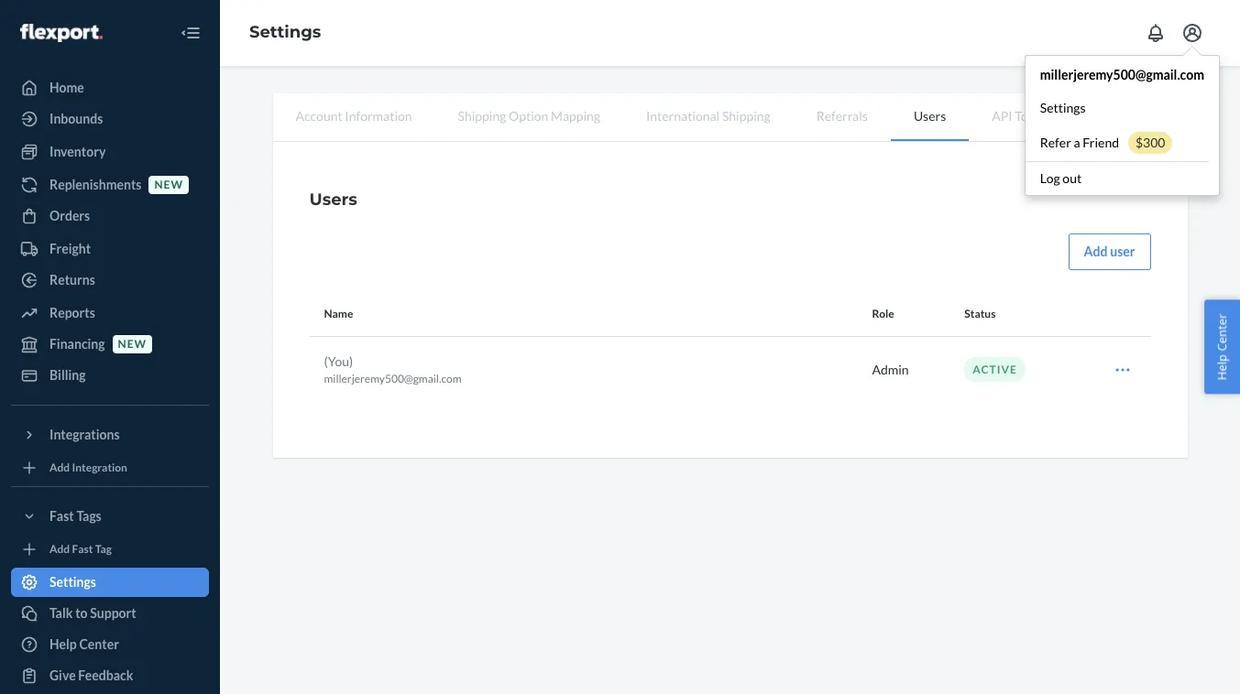 Task type: locate. For each thing, give the bounding box(es) containing it.
millerjeremy500@gmail.com link
[[1026, 59, 1219, 92]]

0 horizontal spatial millerjeremy500@gmail.com
[[324, 372, 462, 386]]

fast left tag
[[72, 543, 93, 557]]

add inside button
[[1084, 244, 1108, 259]]

0 horizontal spatial help
[[50, 637, 77, 653]]

give feedback button
[[11, 662, 209, 691]]

referrals
[[817, 108, 868, 124]]

fast inside dropdown button
[[50, 509, 74, 524]]

shipping right international
[[722, 108, 771, 124]]

settings link up account
[[249, 22, 321, 42]]

open account menu image
[[1182, 22, 1204, 44]]

0 vertical spatial settings
[[249, 22, 321, 42]]

users left the api
[[914, 108, 946, 124]]

tags
[[76, 509, 102, 524]]

new up orders link
[[154, 178, 183, 192]]

settings link
[[249, 22, 321, 42], [1026, 92, 1219, 125], [11, 568, 209, 598]]

mapping
[[551, 108, 600, 124]]

shipping left the option
[[458, 108, 506, 124]]

center inside button
[[1214, 314, 1231, 352]]

0 horizontal spatial shipping
[[458, 108, 506, 124]]

1 horizontal spatial new
[[154, 178, 183, 192]]

1 vertical spatial new
[[118, 338, 147, 352]]

talk
[[50, 606, 73, 622]]

billing link
[[11, 361, 209, 391]]

tokens
[[1015, 108, 1054, 124]]

add fast tag
[[50, 543, 112, 557]]

integration
[[72, 462, 127, 475]]

shipping inside tab
[[458, 108, 506, 124]]

log out
[[1040, 171, 1082, 186]]

0 vertical spatial help
[[1214, 355, 1231, 381]]

new
[[154, 178, 183, 192], [118, 338, 147, 352]]

1 horizontal spatial center
[[1214, 314, 1231, 352]]

integrations button
[[11, 421, 209, 450]]

settings up refer
[[1040, 100, 1086, 116]]

name
[[324, 307, 353, 321]]

out
[[1063, 171, 1082, 186]]

inventory
[[50, 144, 106, 160]]

0 vertical spatial fast
[[50, 509, 74, 524]]

log
[[1040, 171, 1060, 186]]

0 horizontal spatial settings
[[50, 575, 96, 590]]

home link
[[11, 73, 209, 103]]

fast
[[50, 509, 74, 524], [72, 543, 93, 557]]

help
[[1214, 355, 1231, 381], [50, 637, 77, 653]]

api tokens tab
[[969, 94, 1077, 139]]

settings link up support
[[11, 568, 209, 598]]

add left user
[[1084, 244, 1108, 259]]

support
[[90, 606, 136, 622]]

help center
[[1214, 314, 1231, 381], [50, 637, 119, 653]]

home
[[50, 80, 84, 95]]

give
[[50, 668, 76, 684]]

1 horizontal spatial help
[[1214, 355, 1231, 381]]

1 horizontal spatial settings link
[[249, 22, 321, 42]]

0 horizontal spatial users
[[309, 190, 357, 210]]

inventory link
[[11, 138, 209, 167]]

(you)
[[324, 354, 353, 369]]

users
[[914, 108, 946, 124], [309, 190, 357, 210]]

shipping option mapping
[[458, 108, 600, 124]]

0 vertical spatial center
[[1214, 314, 1231, 352]]

add
[[1084, 244, 1108, 259], [50, 462, 70, 475], [50, 543, 70, 557]]

1 vertical spatial millerjeremy500@gmail.com
[[324, 372, 462, 386]]

add inside 'link'
[[50, 462, 70, 475]]

freight link
[[11, 235, 209, 264]]

add integration
[[50, 462, 127, 475]]

2 vertical spatial add
[[50, 543, 70, 557]]

add left integration
[[50, 462, 70, 475]]

1 vertical spatial help center
[[50, 637, 119, 653]]

a
[[1074, 135, 1081, 150]]

settings up account
[[249, 22, 321, 42]]

refer a friend
[[1040, 135, 1119, 150]]

0 horizontal spatial help center
[[50, 637, 119, 653]]

(you) millerjeremy500@gmail.com
[[324, 354, 462, 386]]

role
[[872, 307, 895, 321]]

returns
[[50, 272, 95, 288]]

new for replenishments
[[154, 178, 183, 192]]

0 vertical spatial new
[[154, 178, 183, 192]]

0 vertical spatial help center
[[1214, 314, 1231, 381]]

add down fast tags
[[50, 543, 70, 557]]

fast tags
[[50, 509, 102, 524]]

0 horizontal spatial settings link
[[11, 568, 209, 598]]

add integration link
[[11, 457, 209, 479]]

api tokens
[[992, 108, 1054, 124]]

millerjeremy500@gmail.com
[[1040, 67, 1205, 83], [324, 372, 462, 386]]

1 shipping from the left
[[458, 108, 506, 124]]

1 vertical spatial settings link
[[1026, 92, 1219, 125]]

settings
[[249, 22, 321, 42], [1040, 100, 1086, 116], [50, 575, 96, 590]]

referrals tab
[[794, 94, 891, 139]]

feedback
[[78, 668, 133, 684]]

2 shipping from the left
[[722, 108, 771, 124]]

add for add integration
[[50, 462, 70, 475]]

0 horizontal spatial center
[[79, 637, 119, 653]]

orders
[[50, 208, 90, 224]]

tab list
[[273, 94, 1188, 142]]

add fast tag link
[[11, 539, 209, 561]]

1 horizontal spatial users
[[914, 108, 946, 124]]

settings up to
[[50, 575, 96, 590]]

settings link up 'friend'
[[1026, 92, 1219, 125]]

millerjeremy500@gmail.com down open notifications image
[[1040, 67, 1205, 83]]

new for financing
[[118, 338, 147, 352]]

2 horizontal spatial settings link
[[1026, 92, 1219, 125]]

2 vertical spatial settings link
[[11, 568, 209, 598]]

1 horizontal spatial settings
[[249, 22, 321, 42]]

millerjeremy500@gmail.com down (you)
[[324, 372, 462, 386]]

1 vertical spatial add
[[50, 462, 70, 475]]

1 horizontal spatial millerjeremy500@gmail.com
[[1040, 67, 1205, 83]]

0 vertical spatial users
[[914, 108, 946, 124]]

1 horizontal spatial shipping
[[722, 108, 771, 124]]

1 vertical spatial settings
[[1040, 100, 1086, 116]]

add for add user
[[1084, 244, 1108, 259]]

open user actions image
[[1114, 361, 1132, 379]]

shipping inside tab
[[722, 108, 771, 124]]

give feedback
[[50, 668, 133, 684]]

new down "reports" 'link'
[[118, 338, 147, 352]]

talk to support
[[50, 606, 136, 622]]

status
[[965, 307, 996, 321]]

shipping
[[458, 108, 506, 124], [722, 108, 771, 124]]

0 vertical spatial add
[[1084, 244, 1108, 259]]

add for add fast tag
[[50, 543, 70, 557]]

2 vertical spatial settings
[[50, 575, 96, 590]]

1 horizontal spatial help center
[[1214, 314, 1231, 381]]

account
[[296, 108, 343, 124]]

billing
[[50, 368, 86, 383]]

log out button
[[1026, 161, 1209, 195]]

0 vertical spatial millerjeremy500@gmail.com
[[1040, 67, 1205, 83]]

fast left tags at the bottom left
[[50, 509, 74, 524]]

friend
[[1083, 135, 1119, 150]]

center
[[1214, 314, 1231, 352], [79, 637, 119, 653]]

active
[[973, 363, 1018, 377]]

option
[[509, 108, 549, 124]]

0 horizontal spatial new
[[118, 338, 147, 352]]

fast tags button
[[11, 502, 209, 532]]

users down account
[[309, 190, 357, 210]]

users inside users tab
[[914, 108, 946, 124]]



Task type: vqa. For each thing, say whether or not it's contained in the screenshot.
(You) millerjeremy500@gmail.com
yes



Task type: describe. For each thing, give the bounding box(es) containing it.
close navigation image
[[180, 22, 202, 44]]

reports link
[[11, 299, 209, 328]]

1 vertical spatial fast
[[72, 543, 93, 557]]

tab list containing account information
[[273, 94, 1188, 142]]

talk to support button
[[11, 600, 209, 629]]

1 vertical spatial users
[[309, 190, 357, 210]]

international shipping
[[646, 108, 771, 124]]

international
[[646, 108, 720, 124]]

help center button
[[1205, 300, 1240, 395]]

admin
[[872, 362, 909, 377]]

shipping option mapping tab
[[435, 94, 623, 139]]

1 vertical spatial help
[[50, 637, 77, 653]]

user
[[1110, 244, 1135, 259]]

flexport logo image
[[20, 24, 103, 42]]

freight
[[50, 241, 91, 257]]

returns link
[[11, 266, 209, 295]]

to
[[75, 606, 88, 622]]

financing
[[50, 336, 105, 352]]

account information tab
[[273, 94, 435, 139]]

$300
[[1136, 135, 1166, 150]]

users tab
[[891, 94, 969, 141]]

replenishments
[[50, 177, 142, 193]]

add user button
[[1069, 234, 1151, 270]]

account information
[[296, 108, 412, 124]]

orders link
[[11, 202, 209, 231]]

2 horizontal spatial settings
[[1040, 100, 1086, 116]]

integrations
[[50, 427, 120, 443]]

reports
[[50, 305, 95, 321]]

0 vertical spatial settings link
[[249, 22, 321, 42]]

inbounds link
[[11, 105, 209, 134]]

tag
[[95, 543, 112, 557]]

open notifications image
[[1145, 22, 1167, 44]]

add user
[[1084, 244, 1135, 259]]

api
[[992, 108, 1013, 124]]

help center link
[[11, 631, 209, 660]]

refer
[[1040, 135, 1072, 150]]

international shipping tab
[[623, 94, 794, 139]]

1 vertical spatial center
[[79, 637, 119, 653]]

help inside button
[[1214, 355, 1231, 381]]

help center inside button
[[1214, 314, 1231, 381]]

inbounds
[[50, 111, 103, 127]]

information
[[345, 108, 412, 124]]



